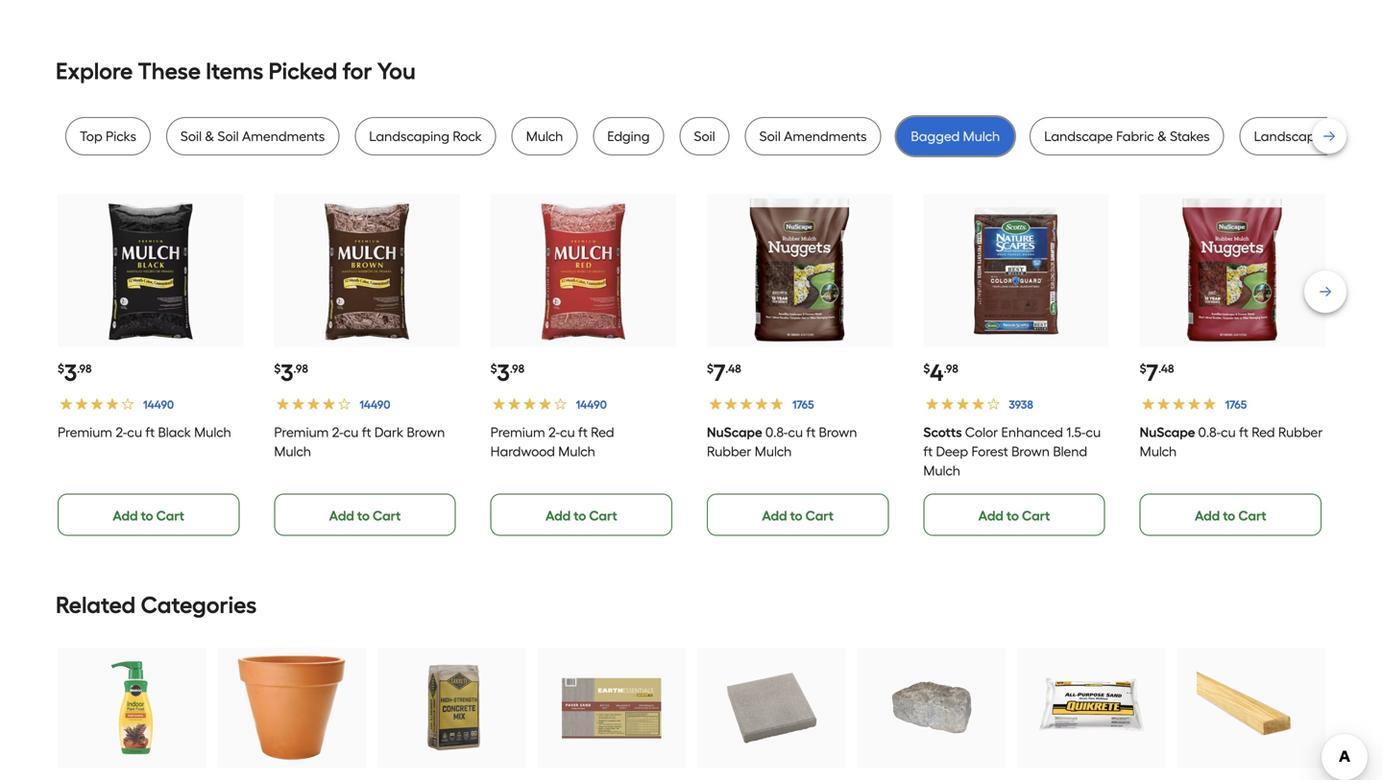 Task type: describe. For each thing, give the bounding box(es) containing it.
add to cart for "add to cart" link within the 4 list item
[[978, 508, 1050, 524]]

paver sand image
[[557, 653, 666, 763]]

top picks
[[80, 128, 136, 145]]

add to cart for "add to cart" link related to 3rd 3 list item from right
[[113, 508, 184, 524]]

1 cu from the left
[[127, 424, 142, 441]]

concrete, cement & stucco mixes image
[[397, 653, 506, 763]]

add to cart for third 3 list item from left's "add to cart" link
[[546, 508, 617, 524]]

fabric
[[1116, 128, 1154, 145]]

enhanced
[[1001, 424, 1063, 441]]

forest
[[971, 443, 1008, 460]]

ft inside 0.8-cu ft red rubber mulch
[[1239, 424, 1248, 441]]

add for third 3 list item from left's "add to cart" link
[[546, 508, 571, 524]]

cart for third 3 list item from left
[[589, 508, 617, 524]]

$ for scotts color enhanced 1.5-cu ft deep forest brown blend mulch image
[[923, 362, 930, 376]]

add to cart link for 3rd 3 list item from right
[[58, 494, 239, 536]]

1 amendments from the left
[[242, 128, 325, 145]]

add to cart for "add to cart" link corresponding to 2nd 3 list item from the right
[[329, 508, 401, 524]]

bagged
[[911, 128, 960, 145]]

pavers & stepping stones image
[[717, 653, 826, 763]]

picks
[[106, 128, 136, 145]]

cu inside premium 2-cu ft red hardwood mulch
[[560, 424, 575, 441]]

soil amendments
[[759, 128, 867, 145]]

2 3 list item from the left
[[274, 194, 460, 536]]

cart for 2nd 3 list item from the right
[[373, 508, 401, 524]]

explore
[[56, 57, 133, 85]]

2- for red
[[548, 424, 560, 441]]

ft inside color enhanced 1.5-cu ft deep forest brown blend mulch
[[923, 443, 933, 460]]

nuscape 0.8-cu ft red rubber mulch image
[[1158, 197, 1307, 345]]

cu inside color enhanced 1.5-cu ft deep forest brown blend mulch
[[1086, 424, 1101, 441]]

deep
[[936, 443, 968, 460]]

scotts color enhanced 1.5-cu ft deep forest brown blend mulch image
[[942, 197, 1090, 345]]

add to cart link for 2nd 3 list item from the right
[[274, 494, 456, 536]]

3 for premium 2-cu ft black mulch
[[64, 359, 77, 387]]

related categories
[[56, 591, 257, 619]]

cu inside 0.8-cu ft brown rubber mulch
[[788, 424, 803, 441]]

pots & planters image
[[237, 653, 346, 763]]

undefined premium 2-cu ft dark brown mulch image
[[293, 197, 441, 345]]

2- for dark
[[332, 424, 343, 441]]

6 cart from the left
[[1238, 508, 1266, 524]]

1 3 list item from the left
[[58, 194, 243, 536]]

undefined premium 2-cu ft red hardwood mulch image
[[509, 197, 658, 345]]

nuscape for 0.8-cu ft red rubber mulch
[[1140, 424, 1195, 441]]

.48 for 0.8-cu ft red rubber mulch
[[1158, 362, 1174, 376]]

3 for premium 2-cu ft dark brown mulch
[[281, 359, 293, 387]]

.98 for premium 2-cu ft black mulch
[[77, 362, 92, 376]]

.98 for scotts
[[944, 362, 958, 376]]

top
[[80, 128, 102, 145]]

premium 2-cu ft dark brown mulch link
[[274, 424, 445, 460]]

$ for nuscape 0.8-cu ft red rubber mulch image at top right
[[1140, 362, 1146, 376]]

$ for the 'undefined premium 2-cu ft red hardwood mulch' image
[[490, 362, 497, 376]]

black
[[158, 424, 191, 441]]

landscape for landscape edging
[[1254, 128, 1323, 145]]

these
[[138, 57, 201, 85]]

premium 2-cu ft dark brown mulch
[[274, 424, 445, 460]]

explore these items picked for you
[[56, 57, 416, 85]]

to for undefined premium 2-cu ft black mulch image
[[141, 508, 153, 524]]

soil for soil & soil amendments
[[180, 128, 202, 145]]

premium for premium 2-cu ft dark brown mulch
[[274, 424, 329, 441]]

for
[[342, 57, 372, 85]]

cart for 3rd 3 list item from right
[[156, 508, 184, 524]]

brown inside color enhanced 1.5-cu ft deep forest brown blend mulch
[[1011, 443, 1050, 460]]

related categories heading
[[56, 586, 1327, 625]]

rubber for 0.8-cu ft brown rubber mulch
[[707, 443, 751, 460]]

3 3 list item from the left
[[490, 194, 676, 536]]

7 for 0.8-cu ft brown rubber mulch
[[714, 359, 725, 387]]

premium for premium 2-cu ft red hardwood mulch
[[490, 424, 545, 441]]

$ 7 .48 for 0.8-cu ft brown rubber mulch
[[707, 359, 741, 387]]

hardwood
[[490, 443, 555, 460]]

add for "add to cart" link within the 4 list item
[[978, 508, 1004, 524]]

rubber for 0.8-cu ft red rubber mulch
[[1278, 424, 1323, 441]]

mulch inside color enhanced 1.5-cu ft deep forest brown blend mulch
[[923, 463, 960, 479]]

mulch inside 0.8-cu ft brown rubber mulch
[[755, 443, 792, 460]]

$ for nuscape 0.8-cu ft brown rubber mulch image on the top of page
[[707, 362, 714, 376]]

4 add to cart link from the left
[[707, 494, 889, 536]]

premium 2-cu ft red hardwood mulch
[[490, 424, 614, 460]]

soil for soil
[[694, 128, 715, 145]]

4 list item
[[923, 194, 1109, 536]]

dark
[[374, 424, 403, 441]]

4
[[930, 359, 944, 387]]

1 7 list item from the left
[[707, 194, 893, 536]]

premium 2-cu ft red hardwood mulch link
[[490, 424, 614, 460]]

brown inside premium 2-cu ft dark brown mulch
[[407, 424, 445, 441]]



Task type: vqa. For each thing, say whether or not it's contained in the screenshot.
Living
no



Task type: locate. For each thing, give the bounding box(es) containing it.
1 .48 from the left
[[725, 362, 741, 376]]

$ for undefined premium 2-cu ft black mulch image
[[58, 362, 64, 376]]

1.5-
[[1066, 424, 1086, 441]]

2 horizontal spatial brown
[[1011, 443, 1050, 460]]

red
[[591, 424, 614, 441], [1252, 424, 1275, 441]]

you
[[377, 57, 416, 85]]

add inside 4 list item
[[978, 508, 1004, 524]]

stakes
[[1170, 128, 1210, 145]]

rubber inside 0.8-cu ft brown rubber mulch
[[707, 443, 751, 460]]

1 horizontal spatial landscape
[[1254, 128, 1323, 145]]

1 horizontal spatial 0.8-
[[1198, 424, 1221, 441]]

pressure treated lumber image
[[1196, 653, 1306, 763]]

0.8-cu ft red rubber mulch
[[1140, 424, 1323, 460]]

add to cart down 0.8-cu ft brown rubber mulch
[[762, 508, 834, 524]]

0 horizontal spatial 2-
[[116, 424, 127, 441]]

0 horizontal spatial 3 list item
[[58, 194, 243, 536]]

0 horizontal spatial rubber
[[707, 443, 751, 460]]

premium left black
[[58, 424, 112, 441]]

2 amendments from the left
[[784, 128, 867, 145]]

6 add to cart link from the left
[[1140, 494, 1322, 536]]

$ for undefined premium 2-cu ft dark brown mulch image
[[274, 362, 281, 376]]

premium up hardwood
[[490, 424, 545, 441]]

0 horizontal spatial premium
[[58, 424, 112, 441]]

1 add to cart link from the left
[[58, 494, 239, 536]]

1 soil from the left
[[180, 128, 202, 145]]

add down premium 2-cu ft dark brown mulch link
[[329, 508, 354, 524]]

2 horizontal spatial premium
[[490, 424, 545, 441]]

cart down 0.8-cu ft red rubber mulch
[[1238, 508, 1266, 524]]

1 horizontal spatial 3
[[281, 359, 293, 387]]

blend
[[1053, 443, 1087, 460]]

4 $ from the left
[[707, 362, 714, 376]]

0.8- for red
[[1198, 424, 1221, 441]]

&
[[205, 128, 214, 145], [1157, 128, 1167, 145]]

add for third "add to cart" link from the right
[[762, 508, 787, 524]]

2 7 list item from the left
[[1140, 194, 1325, 536]]

1 to from the left
[[141, 508, 153, 524]]

nuscape
[[707, 424, 762, 441], [1140, 424, 1195, 441]]

4 cu from the left
[[788, 424, 803, 441]]

add for 1st "add to cart" link from right
[[1195, 508, 1220, 524]]

$ 3 .98
[[58, 359, 92, 387], [274, 359, 308, 387], [490, 359, 524, 387]]

premium
[[58, 424, 112, 441], [274, 424, 329, 441], [490, 424, 545, 441]]

2 red from the left
[[1252, 424, 1275, 441]]

premium inside premium 2-cu ft dark brown mulch
[[274, 424, 329, 441]]

3 soil from the left
[[694, 128, 715, 145]]

1 horizontal spatial nuscape
[[1140, 424, 1195, 441]]

6 add to cart from the left
[[1195, 508, 1266, 524]]

1 premium from the left
[[58, 424, 112, 441]]

5 add from the left
[[978, 508, 1004, 524]]

ft inside premium 2-cu ft dark brown mulch
[[362, 424, 371, 441]]

2 .98 from the left
[[293, 362, 308, 376]]

2 $ 7 .48 from the left
[[1140, 359, 1174, 387]]

2- inside premium 2-cu ft red hardwood mulch
[[548, 424, 560, 441]]

cart down color enhanced 1.5-cu ft deep forest brown blend mulch
[[1022, 508, 1050, 524]]

2 horizontal spatial $ 3 .98
[[490, 359, 524, 387]]

soil & soil amendments
[[180, 128, 325, 145]]

2 & from the left
[[1157, 128, 1167, 145]]

ft inside 0.8-cu ft brown rubber mulch
[[806, 424, 816, 441]]

add to cart
[[113, 508, 184, 524], [329, 508, 401, 524], [546, 508, 617, 524], [762, 508, 834, 524], [978, 508, 1050, 524], [1195, 508, 1266, 524]]

add to cart down 0.8-cu ft red rubber mulch
[[1195, 508, 1266, 524]]

ft
[[145, 424, 155, 441], [362, 424, 371, 441], [578, 424, 588, 441], [806, 424, 816, 441], [1239, 424, 1248, 441], [923, 443, 933, 460]]

add for "add to cart" link related to 3rd 3 list item from right
[[113, 508, 138, 524]]

$ 4 .98
[[923, 359, 958, 387]]

.98 up premium 2-cu ft dark brown mulch
[[293, 362, 308, 376]]

6 $ from the left
[[1140, 362, 1146, 376]]

categories
[[141, 591, 257, 619]]

1 horizontal spatial amendments
[[784, 128, 867, 145]]

ft inside premium 2-cu ft red hardwood mulch
[[578, 424, 588, 441]]

nuscape for 0.8-cu ft brown rubber mulch
[[707, 424, 762, 441]]

to for scotts color enhanced 1.5-cu ft deep forest brown blend mulch image
[[1006, 508, 1019, 524]]

add to cart link down 0.8-cu ft red rubber mulch
[[1140, 494, 1322, 536]]

3 add to cart from the left
[[546, 508, 617, 524]]

rock
[[453, 128, 482, 145]]

premium left dark
[[274, 424, 329, 441]]

1 horizontal spatial $ 3 .98
[[274, 359, 308, 387]]

3 add from the left
[[546, 508, 571, 524]]

cart down premium 2-cu ft dark brown mulch link
[[373, 508, 401, 524]]

0 horizontal spatial 0.8-
[[765, 424, 788, 441]]

picked
[[269, 57, 337, 85]]

2 2- from the left
[[332, 424, 343, 441]]

soil
[[180, 128, 202, 145], [218, 128, 239, 145], [694, 128, 715, 145], [759, 128, 781, 145]]

1 add from the left
[[113, 508, 138, 524]]

4 add to cart from the left
[[762, 508, 834, 524]]

3 premium from the left
[[490, 424, 545, 441]]

2 horizontal spatial 3 list item
[[490, 194, 676, 536]]

0 horizontal spatial $ 7 .48
[[707, 359, 741, 387]]

add to cart link down premium 2-cu ft black mulch link
[[58, 494, 239, 536]]

0.8- inside 0.8-cu ft brown rubber mulch
[[765, 424, 788, 441]]

rubber inside 0.8-cu ft red rubber mulch
[[1278, 424, 1323, 441]]

landscape for landscape fabric & stakes
[[1044, 128, 1113, 145]]

add for "add to cart" link corresponding to 2nd 3 list item from the right
[[329, 508, 354, 524]]

2 horizontal spatial 3
[[497, 359, 510, 387]]

1 cart from the left
[[156, 508, 184, 524]]

cu
[[127, 424, 142, 441], [343, 424, 359, 441], [560, 424, 575, 441], [788, 424, 803, 441], [1086, 424, 1101, 441], [1221, 424, 1236, 441]]

0 horizontal spatial amendments
[[242, 128, 325, 145]]

landscape edging
[[1254, 128, 1368, 145]]

landscape fabric & stakes
[[1044, 128, 1210, 145]]

red inside premium 2-cu ft red hardwood mulch
[[591, 424, 614, 441]]

.98 up scotts
[[944, 362, 958, 376]]

5 add to cart from the left
[[978, 508, 1050, 524]]

1 horizontal spatial 3 list item
[[274, 194, 460, 536]]

landscape
[[1044, 128, 1113, 145], [1254, 128, 1323, 145]]

3 cart from the left
[[589, 508, 617, 524]]

1 nuscape from the left
[[707, 424, 762, 441]]

.98 for premium 2-cu ft red hardwood mulch
[[510, 362, 524, 376]]

2- left black
[[116, 424, 127, 441]]

3 $ 3 .98 from the left
[[490, 359, 524, 387]]

1 horizontal spatial &
[[1157, 128, 1167, 145]]

$ 3 .98 for premium 2-cu ft red hardwood mulch
[[490, 359, 524, 387]]

3 2- from the left
[[548, 424, 560, 441]]

0 horizontal spatial 3
[[64, 359, 77, 387]]

cart down 0.8-cu ft brown rubber mulch
[[805, 508, 834, 524]]

0 horizontal spatial &
[[205, 128, 214, 145]]

add down forest
[[978, 508, 1004, 524]]

add to cart link down color enhanced 1.5-cu ft deep forest brown blend mulch
[[923, 494, 1105, 536]]

2 cart from the left
[[373, 508, 401, 524]]

0 horizontal spatial landscape
[[1044, 128, 1113, 145]]

brown
[[407, 424, 445, 441], [819, 424, 857, 441], [1011, 443, 1050, 460]]

to inside 4 list item
[[1006, 508, 1019, 524]]

4 soil from the left
[[759, 128, 781, 145]]

brown inside 0.8-cu ft brown rubber mulch
[[819, 424, 857, 441]]

7 list item
[[707, 194, 893, 536], [1140, 194, 1325, 536]]

2 3 from the left
[[281, 359, 293, 387]]

1 0.8- from the left
[[765, 424, 788, 441]]

mulch inside 0.8-cu ft red rubber mulch
[[1140, 443, 1177, 460]]

1 red from the left
[[591, 424, 614, 441]]

rubber
[[1278, 424, 1323, 441], [707, 443, 751, 460]]

2 add to cart link from the left
[[274, 494, 456, 536]]

add down premium 2-cu ft black mulch
[[113, 508, 138, 524]]

2 $ 3 .98 from the left
[[274, 359, 308, 387]]

0.8- for brown
[[765, 424, 788, 441]]

to down premium 2-cu ft dark brown mulch link
[[357, 508, 370, 524]]

edging
[[607, 128, 650, 145], [1326, 128, 1368, 145]]

add to cart link for third 3 list item from left
[[490, 494, 672, 536]]

.98 inside $ 4 .98
[[944, 362, 958, 376]]

2- up hardwood
[[548, 424, 560, 441]]

0 horizontal spatial edging
[[607, 128, 650, 145]]

add to cart down premium 2-cu ft dark brown mulch link
[[329, 508, 401, 524]]

1 landscape from the left
[[1044, 128, 1113, 145]]

related
[[56, 591, 136, 619]]

1 & from the left
[[205, 128, 214, 145]]

to down premium 2-cu ft black mulch link
[[141, 508, 153, 524]]

scotts
[[923, 424, 962, 441]]

6 cu from the left
[[1221, 424, 1236, 441]]

.48 for 0.8-cu ft brown rubber mulch
[[725, 362, 741, 376]]

list item
[[1177, 648, 1325, 781]]

color
[[965, 424, 998, 441]]

2 nuscape from the left
[[1140, 424, 1195, 441]]

1 horizontal spatial $ 7 .48
[[1140, 359, 1174, 387]]

0 horizontal spatial $ 3 .98
[[58, 359, 92, 387]]

to down color enhanced 1.5-cu ft deep forest brown blend mulch
[[1006, 508, 1019, 524]]

2 7 from the left
[[1146, 359, 1158, 387]]

premium 2-cu ft black mulch link
[[58, 424, 231, 441]]

2- inside premium 2-cu ft dark brown mulch
[[332, 424, 343, 441]]

2 0.8- from the left
[[1198, 424, 1221, 441]]

cart
[[156, 508, 184, 524], [373, 508, 401, 524], [589, 508, 617, 524], [805, 508, 834, 524], [1022, 508, 1050, 524], [1238, 508, 1266, 524]]

add to cart for third "add to cart" link from the right
[[762, 508, 834, 524]]

0 horizontal spatial red
[[591, 424, 614, 441]]

0.8-
[[765, 424, 788, 441], [1198, 424, 1221, 441]]

4 to from the left
[[790, 508, 803, 524]]

amendments
[[242, 128, 325, 145], [784, 128, 867, 145]]

1 horizontal spatial edging
[[1326, 128, 1368, 145]]

5 to from the left
[[1006, 508, 1019, 524]]

3 to from the left
[[574, 508, 586, 524]]

3 $ from the left
[[490, 362, 497, 376]]

add down 0.8-cu ft brown rubber mulch
[[762, 508, 787, 524]]

4 .98 from the left
[[944, 362, 958, 376]]

add to cart down premium 2-cu ft black mulch link
[[113, 508, 184, 524]]

1 $ 3 .98 from the left
[[58, 359, 92, 387]]

1 horizontal spatial 7 list item
[[1140, 194, 1325, 536]]

4 cart from the left
[[805, 508, 834, 524]]

& right fabric
[[1157, 128, 1167, 145]]

add to cart link down premium 2-cu ft red hardwood mulch
[[490, 494, 672, 536]]

add to cart link inside 4 list item
[[923, 494, 1105, 536]]

2- for black
[[116, 424, 127, 441]]

landscaping
[[369, 128, 449, 145]]

1 add to cart from the left
[[113, 508, 184, 524]]

2 horizontal spatial 2-
[[548, 424, 560, 441]]

premium for premium 2-cu ft black mulch
[[58, 424, 112, 441]]

0 horizontal spatial 7
[[714, 359, 725, 387]]

2 landscape from the left
[[1254, 128, 1323, 145]]

5 cart from the left
[[1022, 508, 1050, 524]]

add to cart for 1st "add to cart" link from right
[[1195, 508, 1266, 524]]

1 horizontal spatial .48
[[1158, 362, 1174, 376]]

0.8- inside 0.8-cu ft red rubber mulch
[[1198, 424, 1221, 441]]

1 horizontal spatial premium
[[274, 424, 329, 441]]

2 $ from the left
[[274, 362, 281, 376]]

cart inside 4 list item
[[1022, 508, 1050, 524]]

to for the 'undefined premium 2-cu ft red hardwood mulch' image
[[574, 508, 586, 524]]

$ 3 .98 for premium 2-cu ft dark brown mulch
[[274, 359, 308, 387]]

3 3 from the left
[[497, 359, 510, 387]]

mulch inside premium 2-cu ft red hardwood mulch
[[558, 443, 595, 460]]

add down 0.8-cu ft red rubber mulch
[[1195, 508, 1220, 524]]

premium 2-cu ft black mulch
[[58, 424, 231, 441]]

$ inside $ 4 .98
[[923, 362, 930, 376]]

3
[[64, 359, 77, 387], [281, 359, 293, 387], [497, 359, 510, 387]]

2 cu from the left
[[343, 424, 359, 441]]

cart down premium 2-cu ft red hardwood mulch
[[589, 508, 617, 524]]

cu inside premium 2-cu ft dark brown mulch
[[343, 424, 359, 441]]

soil for soil amendments
[[759, 128, 781, 145]]

3 add to cart link from the left
[[490, 494, 672, 536]]

2 .48 from the left
[[1158, 362, 1174, 376]]

.98 up premium 2-cu ft red hardwood mulch
[[510, 362, 524, 376]]

.98 for premium 2-cu ft dark brown mulch
[[293, 362, 308, 376]]

cu inside 0.8-cu ft red rubber mulch
[[1221, 424, 1236, 441]]

.98
[[77, 362, 92, 376], [293, 362, 308, 376], [510, 362, 524, 376], [944, 362, 958, 376]]

mulch inside premium 2-cu ft dark brown mulch
[[274, 443, 311, 460]]

.98 up premium 2-cu ft black mulch
[[77, 362, 92, 376]]

.48
[[725, 362, 741, 376], [1158, 362, 1174, 376]]

2-
[[116, 424, 127, 441], [332, 424, 343, 441], [548, 424, 560, 441]]

1 $ from the left
[[58, 362, 64, 376]]

1 horizontal spatial 7
[[1146, 359, 1158, 387]]

0 horizontal spatial 7 list item
[[707, 194, 893, 536]]

red inside 0.8-cu ft red rubber mulch
[[1252, 424, 1275, 441]]

add to cart down color enhanced 1.5-cu ft deep forest brown blend mulch
[[978, 508, 1050, 524]]

4 add from the left
[[762, 508, 787, 524]]

1 $ 7 .48 from the left
[[707, 359, 741, 387]]

add to cart link
[[58, 494, 239, 536], [274, 494, 456, 536], [490, 494, 672, 536], [707, 494, 889, 536], [923, 494, 1105, 536], [1140, 494, 1322, 536]]

2 premium from the left
[[274, 424, 329, 441]]

1 3 from the left
[[64, 359, 77, 387]]

2 to from the left
[[357, 508, 370, 524]]

cart for 4 list item
[[1022, 508, 1050, 524]]

$ 7 .48
[[707, 359, 741, 387], [1140, 359, 1174, 387]]

2 soil from the left
[[218, 128, 239, 145]]

1 2- from the left
[[116, 424, 127, 441]]

plant food image
[[77, 653, 187, 763]]

add to cart link down 0.8-cu ft brown rubber mulch
[[707, 494, 889, 536]]

to for nuscape 0.8-cu ft brown rubber mulch image on the top of page
[[790, 508, 803, 524]]

add down hardwood
[[546, 508, 571, 524]]

3 list item
[[58, 194, 243, 536], [274, 194, 460, 536], [490, 194, 676, 536]]

premium inside premium 2-cu ft red hardwood mulch
[[490, 424, 545, 441]]

$
[[58, 362, 64, 376], [274, 362, 281, 376], [490, 362, 497, 376], [707, 362, 714, 376], [923, 362, 930, 376], [1140, 362, 1146, 376]]

1 horizontal spatial rubber
[[1278, 424, 1323, 441]]

items
[[206, 57, 263, 85]]

$ 7 .48 for 0.8-cu ft red rubber mulch
[[1140, 359, 1174, 387]]

undefined premium 2-cu ft black mulch image
[[76, 197, 225, 345]]

concrete aggregates image
[[1037, 653, 1146, 763]]

5 $ from the left
[[923, 362, 930, 376]]

add to cart link for 4 list item
[[923, 494, 1105, 536]]

7
[[714, 359, 725, 387], [1146, 359, 1158, 387]]

nuscape 0.8-cu ft brown rubber mulch image
[[725, 197, 874, 345]]

to for nuscape 0.8-cu ft red rubber mulch image at top right
[[1223, 508, 1235, 524]]

bagged mulch
[[911, 128, 1000, 145]]

to down 0.8-cu ft brown rubber mulch
[[790, 508, 803, 524]]

1 horizontal spatial brown
[[819, 424, 857, 441]]

2- left dark
[[332, 424, 343, 441]]

$ 3 .98 for premium 2-cu ft black mulch
[[58, 359, 92, 387]]

add to cart link down premium 2-cu ft dark brown mulch link
[[274, 494, 456, 536]]

2 edging from the left
[[1326, 128, 1368, 145]]

landscaping rock
[[369, 128, 482, 145]]

add to cart inside 4 list item
[[978, 508, 1050, 524]]

7 for 0.8-cu ft red rubber mulch
[[1146, 359, 1158, 387]]

0 horizontal spatial .48
[[725, 362, 741, 376]]

to for undefined premium 2-cu ft dark brown mulch image
[[357, 508, 370, 524]]

retaining wall block image
[[877, 653, 986, 763]]

1 vertical spatial rubber
[[707, 443, 751, 460]]

1 horizontal spatial 2-
[[332, 424, 343, 441]]

add to cart down premium 2-cu ft red hardwood mulch
[[546, 508, 617, 524]]

6 add from the left
[[1195, 508, 1220, 524]]

3 cu from the left
[[560, 424, 575, 441]]

1 .98 from the left
[[77, 362, 92, 376]]

0 horizontal spatial brown
[[407, 424, 445, 441]]

2 add from the left
[[329, 508, 354, 524]]

0 horizontal spatial nuscape
[[707, 424, 762, 441]]

1 edging from the left
[[607, 128, 650, 145]]

to down 0.8-cu ft red rubber mulch
[[1223, 508, 1235, 524]]

1 7 from the left
[[714, 359, 725, 387]]

2 add to cart from the left
[[329, 508, 401, 524]]

5 cu from the left
[[1086, 424, 1101, 441]]

color enhanced 1.5-cu ft deep forest brown blend mulch
[[923, 424, 1101, 479]]

6 to from the left
[[1223, 508, 1235, 524]]

& down items
[[205, 128, 214, 145]]

to down premium 2-cu ft red hardwood mulch
[[574, 508, 586, 524]]

0 vertical spatial rubber
[[1278, 424, 1323, 441]]

to
[[141, 508, 153, 524], [357, 508, 370, 524], [574, 508, 586, 524], [790, 508, 803, 524], [1006, 508, 1019, 524], [1223, 508, 1235, 524]]

cart down black
[[156, 508, 184, 524]]

0.8-cu ft brown rubber mulch
[[707, 424, 857, 460]]

3 .98 from the left
[[510, 362, 524, 376]]

1 horizontal spatial red
[[1252, 424, 1275, 441]]

3 for premium 2-cu ft red hardwood mulch
[[497, 359, 510, 387]]

mulch
[[526, 128, 563, 145], [963, 128, 1000, 145], [194, 424, 231, 441], [274, 443, 311, 460], [558, 443, 595, 460], [755, 443, 792, 460], [1140, 443, 1177, 460], [923, 463, 960, 479]]

5 add to cart link from the left
[[923, 494, 1105, 536]]

add
[[113, 508, 138, 524], [329, 508, 354, 524], [546, 508, 571, 524], [762, 508, 787, 524], [978, 508, 1004, 524], [1195, 508, 1220, 524]]



